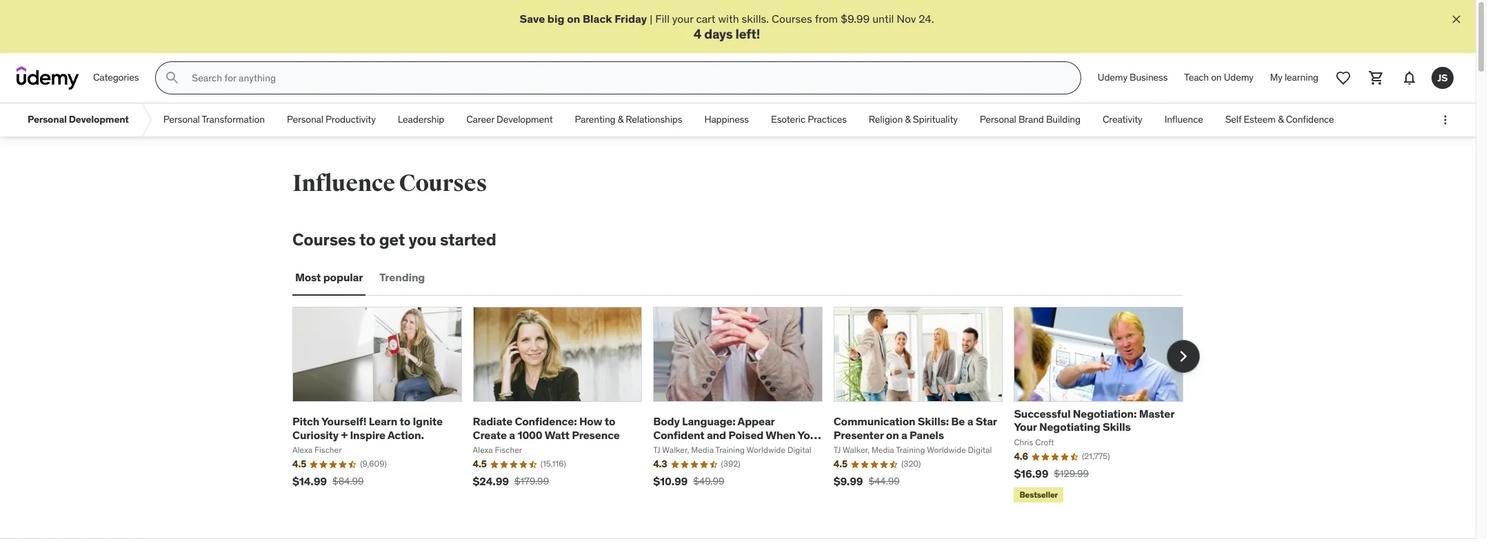 Task type: describe. For each thing, give the bounding box(es) containing it.
negotiating
[[1040, 420, 1101, 434]]

courses to get you started
[[293, 229, 497, 251]]

personal productivity link
[[276, 104, 387, 137]]

personal brand building link
[[969, 104, 1092, 137]]

master
[[1139, 407, 1175, 421]]

& inside the self esteem & confidence link
[[1278, 113, 1284, 126]]

next image
[[1173, 346, 1195, 368]]

close image
[[1450, 12, 1464, 26]]

presence
[[572, 428, 620, 442]]

1 vertical spatial on
[[1212, 71, 1222, 84]]

career development link
[[456, 104, 564, 137]]

communication skills: be a star presenter on a panels link
[[834, 415, 997, 442]]

personal productivity
[[287, 113, 376, 126]]

brand
[[1019, 113, 1044, 126]]

religion & spirituality link
[[858, 104, 969, 137]]

when
[[766, 428, 796, 442]]

most popular
[[295, 271, 363, 285]]

friday
[[615, 12, 647, 26]]

shopping cart with 0 items image
[[1369, 70, 1385, 86]]

negotiation:
[[1073, 407, 1137, 421]]

influence link
[[1154, 104, 1215, 137]]

your
[[673, 12, 694, 26]]

pitch
[[293, 415, 319, 429]]

ignite
[[413, 415, 443, 429]]

body language: appear confident and poised when you speak
[[653, 415, 817, 455]]

categories
[[93, 71, 139, 84]]

& for religion
[[905, 113, 911, 126]]

happiness
[[705, 113, 749, 126]]

successful negotiation: master your negotiating skills link
[[1014, 407, 1175, 434]]

nov
[[897, 12, 916, 26]]

esoteric
[[771, 113, 806, 126]]

1 horizontal spatial a
[[902, 428, 908, 442]]

happiness link
[[694, 104, 760, 137]]

popular
[[323, 271, 363, 285]]

my learning
[[1271, 71, 1319, 84]]

radiate
[[473, 415, 513, 429]]

spirituality
[[913, 113, 958, 126]]

my
[[1271, 71, 1283, 84]]

religion & spirituality
[[869, 113, 958, 126]]

transformation
[[202, 113, 265, 126]]

influence for influence courses
[[293, 169, 395, 198]]

arrow pointing to subcategory menu links image
[[140, 104, 152, 137]]

star
[[976, 415, 997, 429]]

0 horizontal spatial to
[[360, 229, 376, 251]]

udemy business link
[[1090, 62, 1177, 95]]

categories button
[[85, 62, 147, 95]]

skills
[[1103, 420, 1131, 434]]

fill
[[656, 12, 670, 26]]

Search for anything text field
[[189, 66, 1064, 90]]

religion
[[869, 113, 903, 126]]

radiate confidence: how to create a 1000 watt presence link
[[473, 415, 620, 442]]

trending button
[[377, 261, 428, 295]]

parenting
[[575, 113, 616, 126]]

js link
[[1427, 62, 1460, 95]]

skills.
[[742, 12, 769, 26]]

presenter
[[834, 428, 884, 442]]

black
[[583, 12, 612, 26]]

js
[[1438, 72, 1448, 84]]

to for ignite
[[400, 415, 411, 429]]

radiate confidence: how to create a 1000 watt presence
[[473, 415, 620, 442]]

productivity
[[326, 113, 376, 126]]

influence courses
[[293, 169, 487, 198]]

body
[[653, 415, 680, 429]]

on inside communication skills: be a star presenter on a panels
[[886, 428, 899, 442]]

career
[[467, 113, 495, 126]]

4
[[694, 26, 702, 42]]

relationships
[[626, 113, 683, 126]]

1 vertical spatial courses
[[399, 169, 487, 198]]

leadership
[[398, 113, 444, 126]]

teach
[[1185, 71, 1209, 84]]

business
[[1130, 71, 1168, 84]]

personal transformation link
[[152, 104, 276, 137]]

carousel element
[[293, 307, 1200, 506]]

esteem
[[1244, 113, 1276, 126]]

on inside save big on black friday | fill your cart with skills. courses from $9.99 until nov 24. 4 days left!
[[567, 12, 580, 26]]

communication
[[834, 415, 916, 429]]

action.
[[388, 428, 424, 442]]

& for parenting
[[618, 113, 624, 126]]

you
[[798, 428, 817, 442]]

creativity link
[[1092, 104, 1154, 137]]

building
[[1047, 113, 1081, 126]]

parenting & relationships link
[[564, 104, 694, 137]]

curiosity
[[293, 428, 339, 442]]



Task type: locate. For each thing, give the bounding box(es) containing it.
personal for personal development
[[28, 113, 67, 126]]

courses inside save big on black friday | fill your cart with skills. courses from $9.99 until nov 24. 4 days left!
[[772, 12, 813, 26]]

create
[[473, 428, 507, 442]]

1 personal from the left
[[28, 113, 67, 126]]

3 & from the left
[[1278, 113, 1284, 126]]

confident
[[653, 428, 705, 442]]

skills:
[[918, 415, 949, 429]]

successful
[[1014, 407, 1071, 421]]

personal inside personal transformation link
[[163, 113, 200, 126]]

udemy left my
[[1224, 71, 1254, 84]]

with
[[718, 12, 739, 26]]

trending
[[380, 271, 425, 285]]

teach on udemy
[[1185, 71, 1254, 84]]

personal left "productivity"
[[287, 113, 324, 126]]

1 horizontal spatial to
[[400, 415, 411, 429]]

2 vertical spatial on
[[886, 428, 899, 442]]

1 horizontal spatial courses
[[399, 169, 487, 198]]

& right the religion
[[905, 113, 911, 126]]

courses left the "from"
[[772, 12, 813, 26]]

2 horizontal spatial courses
[[772, 12, 813, 26]]

influence inside influence link
[[1165, 113, 1204, 126]]

language:
[[682, 415, 736, 429]]

& right esteem
[[1278, 113, 1284, 126]]

panels
[[910, 428, 944, 442]]

1 horizontal spatial on
[[886, 428, 899, 442]]

courses up most popular
[[293, 229, 356, 251]]

leadership link
[[387, 104, 456, 137]]

1 horizontal spatial influence
[[1165, 113, 1204, 126]]

0 vertical spatial influence
[[1165, 113, 1204, 126]]

0 horizontal spatial udemy
[[1098, 71, 1128, 84]]

learning
[[1285, 71, 1319, 84]]

until
[[873, 12, 894, 26]]

a left panels on the right of page
[[902, 428, 908, 442]]

1 development from the left
[[69, 113, 129, 126]]

inspire
[[350, 428, 386, 442]]

appear
[[738, 415, 775, 429]]

udemy image
[[17, 66, 79, 90]]

personal development
[[28, 113, 129, 126]]

save big on black friday | fill your cart with skills. courses from $9.99 until nov 24. 4 days left!
[[520, 12, 934, 42]]

development right career
[[497, 113, 553, 126]]

esoteric practices
[[771, 113, 847, 126]]

2 & from the left
[[905, 113, 911, 126]]

teach on udemy link
[[1177, 62, 1262, 95]]

personal for personal transformation
[[163, 113, 200, 126]]

personal for personal brand building
[[980, 113, 1017, 126]]

0 horizontal spatial &
[[618, 113, 624, 126]]

get
[[379, 229, 405, 251]]

save
[[520, 12, 545, 26]]

self esteem & confidence
[[1226, 113, 1335, 126]]

esoteric practices link
[[760, 104, 858, 137]]

1 & from the left
[[618, 113, 624, 126]]

a right the be
[[968, 415, 974, 429]]

personal for personal productivity
[[287, 113, 324, 126]]

self
[[1226, 113, 1242, 126]]

0 horizontal spatial influence
[[293, 169, 395, 198]]

1 vertical spatial influence
[[293, 169, 395, 198]]

2 development from the left
[[497, 113, 553, 126]]

most
[[295, 271, 321, 285]]

a inside radiate confidence: how to create a 1000 watt presence
[[509, 428, 515, 442]]

poised
[[729, 428, 764, 442]]

on right presenter
[[886, 428, 899, 442]]

to left get
[[360, 229, 376, 251]]

a left 1000
[[509, 428, 515, 442]]

most popular button
[[293, 261, 366, 295]]

cart
[[696, 12, 716, 26]]

$9.99
[[841, 12, 870, 26]]

personal inside personal brand building link
[[980, 113, 1017, 126]]

more subcategory menu links image
[[1439, 113, 1453, 127]]

4 personal from the left
[[980, 113, 1017, 126]]

personal development link
[[17, 104, 140, 137]]

& inside religion & spirituality link
[[905, 113, 911, 126]]

& inside parenting & relationships link
[[618, 113, 624, 126]]

+
[[341, 428, 348, 442]]

how
[[579, 415, 603, 429]]

personal
[[28, 113, 67, 126], [163, 113, 200, 126], [287, 113, 324, 126], [980, 113, 1017, 126]]

courses up the you
[[399, 169, 487, 198]]

2 horizontal spatial &
[[1278, 113, 1284, 126]]

on
[[567, 12, 580, 26], [1212, 71, 1222, 84], [886, 428, 899, 442]]

0 horizontal spatial courses
[[293, 229, 356, 251]]

1 horizontal spatial development
[[497, 113, 553, 126]]

0 horizontal spatial development
[[69, 113, 129, 126]]

to inside radiate confidence: how to create a 1000 watt presence
[[605, 415, 616, 429]]

3 personal from the left
[[287, 113, 324, 126]]

to inside pitch yourself! learn to ignite curiosity + inspire action.
[[400, 415, 411, 429]]

personal transformation
[[163, 113, 265, 126]]

your
[[1014, 420, 1037, 434]]

& right parenting
[[618, 113, 624, 126]]

to for create
[[605, 415, 616, 429]]

&
[[618, 113, 624, 126], [905, 113, 911, 126], [1278, 113, 1284, 126]]

influence down the teach
[[1165, 113, 1204, 126]]

wishlist image
[[1336, 70, 1352, 86]]

communication skills: be a star presenter on a panels
[[834, 415, 997, 442]]

submit search image
[[164, 70, 181, 86]]

yourself!
[[321, 415, 367, 429]]

creativity
[[1103, 113, 1143, 126]]

1 udemy from the left
[[1098, 71, 1128, 84]]

|
[[650, 12, 653, 26]]

0 horizontal spatial a
[[509, 428, 515, 442]]

parenting & relationships
[[575, 113, 683, 126]]

udemy left the business
[[1098, 71, 1128, 84]]

self esteem & confidence link
[[1215, 104, 1346, 137]]

2 horizontal spatial on
[[1212, 71, 1222, 84]]

practices
[[808, 113, 847, 126]]

development down categories dropdown button
[[69, 113, 129, 126]]

influence for influence
[[1165, 113, 1204, 126]]

my learning link
[[1262, 62, 1327, 95]]

be
[[952, 415, 965, 429]]

2 vertical spatial courses
[[293, 229, 356, 251]]

started
[[440, 229, 497, 251]]

2 udemy from the left
[[1224, 71, 1254, 84]]

notifications image
[[1402, 70, 1418, 86]]

speak
[[653, 441, 686, 455]]

development for career development
[[497, 113, 553, 126]]

2 horizontal spatial a
[[968, 415, 974, 429]]

pitch yourself! learn to ignite curiosity + inspire action.
[[293, 415, 443, 442]]

personal down 'udemy' image
[[28, 113, 67, 126]]

0 vertical spatial courses
[[772, 12, 813, 26]]

personal brand building
[[980, 113, 1081, 126]]

0 vertical spatial on
[[567, 12, 580, 26]]

1 horizontal spatial udemy
[[1224, 71, 1254, 84]]

2 personal from the left
[[163, 113, 200, 126]]

on right the teach
[[1212, 71, 1222, 84]]

udemy business
[[1098, 71, 1168, 84]]

on right big
[[567, 12, 580, 26]]

0 horizontal spatial on
[[567, 12, 580, 26]]

development
[[69, 113, 129, 126], [497, 113, 553, 126]]

2 horizontal spatial to
[[605, 415, 616, 429]]

successful negotiation: master your negotiating skills
[[1014, 407, 1175, 434]]

learn
[[369, 415, 398, 429]]

development for personal development
[[69, 113, 129, 126]]

influence down "productivity"
[[293, 169, 395, 198]]

24.
[[919, 12, 934, 26]]

you
[[409, 229, 437, 251]]

career development
[[467, 113, 553, 126]]

personal right arrow pointing to subcategory menu links "image"
[[163, 113, 200, 126]]

1000
[[518, 428, 543, 442]]

influence
[[1165, 113, 1204, 126], [293, 169, 395, 198]]

to
[[360, 229, 376, 251], [400, 415, 411, 429], [605, 415, 616, 429]]

confidence
[[1287, 113, 1335, 126]]

a
[[968, 415, 974, 429], [509, 428, 515, 442], [902, 428, 908, 442]]

pitch yourself! learn to ignite curiosity + inspire action. link
[[293, 415, 443, 442]]

1 horizontal spatial &
[[905, 113, 911, 126]]

personal left brand
[[980, 113, 1017, 126]]

to right the "learn"
[[400, 415, 411, 429]]

to right how at the bottom of page
[[605, 415, 616, 429]]



Task type: vqa. For each thing, say whether or not it's contained in the screenshot.
134,307
no



